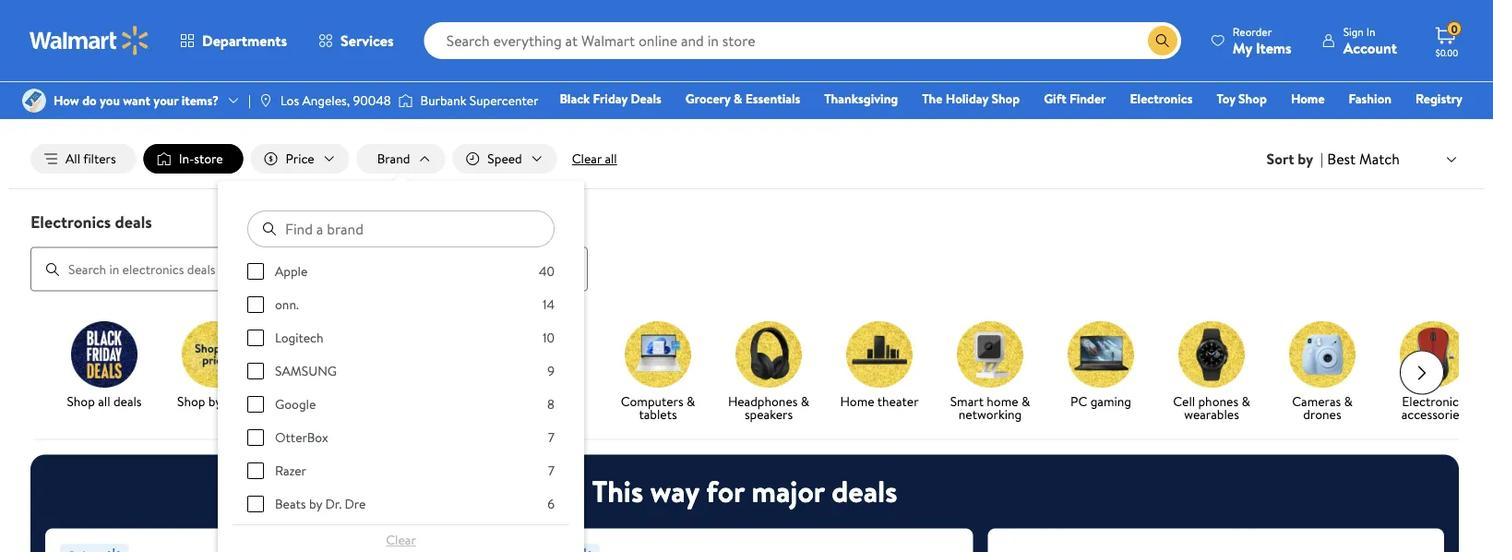 Task type: vqa. For each thing, say whether or not it's contained in the screenshot.


Task type: describe. For each thing, give the bounding box(es) containing it.
home
[[987, 392, 1019, 410]]

shop right toy
[[1239, 90, 1267, 108]]

services button
[[303, 18, 410, 63]]

brand
[[377, 150, 410, 168]]

shop all deals
[[67, 392, 142, 410]]

los angeles, 90048
[[281, 91, 391, 109]]

14
[[543, 296, 555, 314]]

by for sort
[[1298, 149, 1314, 169]]

registry
[[1416, 90, 1463, 108]]

electronics accessories
[[1402, 392, 1465, 423]]

don't
[[790, 10, 844, 41]]

headphones & speakers link
[[721, 321, 817, 424]]

account
[[1344, 37, 1398, 58]]

6
[[548, 495, 555, 513]]

& inside smart home & networking
[[1022, 392, 1031, 410]]

clear button
[[247, 525, 555, 552]]

toy shop
[[1217, 90, 1267, 108]]

logitech
[[275, 329, 324, 347]]

gift
[[1044, 90, 1067, 108]]

computers
[[621, 392, 684, 410]]

electronics for electronics accessories
[[1403, 392, 1465, 410]]

savings.
[[615, 10, 690, 41]]

& for computers
[[687, 392, 695, 410]]

smart home and networking image
[[957, 321, 1024, 387]]

7 for otterbox
[[548, 428, 555, 446]]

dre
[[345, 495, 366, 513]]

how do you want your items?
[[54, 91, 219, 109]]

shop down shop all deals image
[[67, 392, 95, 410]]

epic savings. top gifts. don't miss it!
[[568, 10, 918, 41]]

walmart image
[[30, 26, 150, 55]]

$0.00
[[1436, 46, 1459, 59]]

all
[[66, 150, 80, 168]]

cameras
[[1293, 392, 1342, 410]]

samsung
[[275, 362, 337, 380]]

& for headphones
[[801, 392, 810, 410]]

no
[[700, 57, 714, 72]]

checks.
[[738, 57, 773, 72]]

pc
[[1071, 392, 1088, 410]]

cell
[[1174, 392, 1196, 410]]

computers & tablets
[[621, 392, 695, 423]]

clear all
[[572, 150, 617, 168]]

in-
[[179, 150, 194, 168]]

be
[[878, 57, 890, 72]]

home for home
[[1291, 90, 1325, 108]]

registry link
[[1408, 89, 1472, 108]]

home theater
[[841, 392, 919, 410]]

speed
[[488, 150, 522, 168]]

8
[[548, 395, 555, 413]]

cameras and drones image
[[1290, 321, 1356, 387]]

grocery & essentials link
[[677, 89, 809, 108]]

smart home & networking link
[[943, 321, 1039, 424]]

deals
[[631, 90, 662, 108]]

& for cameras
[[1345, 392, 1353, 410]]

1 vertical spatial deals
[[113, 392, 142, 410]]

cameras & drones
[[1293, 392, 1353, 423]]

gift finder link
[[1036, 89, 1115, 108]]

one debit link
[[1313, 114, 1393, 134]]

black friday deals link
[[551, 89, 670, 108]]

way
[[651, 471, 699, 512]]

next slide for chipmodulewithimages list image
[[1401, 350, 1445, 395]]

walmart restored
[[300, 392, 351, 423]]

10
[[543, 329, 555, 347]]

walmart+
[[1408, 115, 1463, 133]]

burbank supercenter
[[421, 91, 539, 109]]

finder
[[1070, 90, 1106, 108]]

departments
[[202, 30, 287, 51]]

this
[[592, 471, 644, 512]]

walmart restored link
[[278, 321, 374, 424]]

in-
[[936, 57, 948, 72]]

miss
[[850, 10, 892, 41]]

items
[[808, 57, 834, 72]]

shop all deals image
[[71, 321, 138, 387]]

you
[[100, 91, 120, 109]]

tvs
[[538, 392, 557, 410]]

last.
[[679, 57, 697, 72]]

restored
[[300, 405, 351, 423]]

0
[[1452, 21, 1458, 37]]

Find a brand search field
[[247, 211, 555, 248]]

0 vertical spatial |
[[248, 91, 251, 109]]

theater
[[878, 392, 919, 410]]

& for grocery
[[734, 90, 743, 108]]

smart home & networking
[[951, 392, 1031, 423]]

supercenter
[[470, 91, 539, 109]]

shop inside "link"
[[992, 90, 1020, 108]]

while
[[608, 57, 635, 72]]

limited
[[518, 57, 554, 72]]

shop by price image
[[182, 321, 248, 387]]

items?
[[182, 91, 219, 109]]

one
[[1322, 115, 1350, 133]]

home theater image
[[847, 321, 913, 387]]

grocery & essentials
[[686, 90, 801, 108]]

grocery
[[686, 90, 731, 108]]

store.
[[948, 57, 975, 72]]

cell phones and wearables image
[[1179, 321, 1245, 387]]

40
[[539, 262, 555, 280]]



Task type: locate. For each thing, give the bounding box(es) containing it.
0 horizontal spatial all
[[98, 392, 110, 410]]

black
[[560, 90, 590, 108]]

toy
[[1217, 90, 1236, 108]]

electronics inside 'search field'
[[30, 210, 111, 233]]

0 vertical spatial home
[[1291, 90, 1325, 108]]

pc gaming link
[[1053, 321, 1149, 411]]

& inside computers & tablets
[[687, 392, 695, 410]]

1 horizontal spatial home
[[1291, 90, 1325, 108]]

None checkbox
[[247, 263, 264, 280], [247, 296, 264, 313], [247, 463, 264, 479], [247, 496, 264, 512], [247, 263, 264, 280], [247, 296, 264, 313], [247, 463, 264, 479], [247, 496, 264, 512]]

headphones
[[728, 392, 798, 410]]

in-store
[[179, 150, 223, 168]]

1 vertical spatial clear
[[386, 531, 416, 549]]

wearables
[[1185, 405, 1240, 423]]

0 horizontal spatial |
[[248, 91, 251, 109]]

not
[[859, 57, 875, 72]]

0 horizontal spatial by
[[208, 392, 222, 410]]

0 horizontal spatial  image
[[22, 89, 46, 113]]

by inside group
[[309, 495, 322, 513]]

deals down filters
[[115, 210, 152, 233]]

0 vertical spatial 7
[[548, 428, 555, 446]]

| left los
[[248, 91, 251, 109]]

& right home
[[1022, 392, 1031, 410]]

& right drones
[[1345, 392, 1353, 410]]

departments button
[[164, 18, 303, 63]]

best match button
[[1324, 147, 1463, 171]]

all filters
[[66, 150, 116, 168]]

|
[[248, 91, 251, 109], [1321, 149, 1324, 169]]

cell phones & wearables
[[1174, 392, 1251, 423]]

| left best
[[1321, 149, 1324, 169]]

shop by price
[[177, 392, 253, 410]]

all for shop
[[98, 392, 110, 410]]

reorder my items
[[1233, 24, 1292, 58]]

2 vertical spatial by
[[309, 495, 322, 513]]

Walmart Site-Wide search field
[[424, 22, 1182, 59]]

0 vertical spatial clear
[[572, 150, 602, 168]]

0 horizontal spatial electronics
[[30, 210, 111, 233]]

cell phones & wearables link
[[1164, 321, 1260, 424]]

0 vertical spatial all
[[605, 150, 617, 168]]

registry one debit
[[1322, 90, 1463, 133]]

sign
[[1344, 24, 1364, 39]]

7 down 8
[[548, 428, 555, 446]]

walmart
[[302, 392, 349, 410]]

supplies
[[638, 57, 676, 72]]

 image right 90048
[[398, 91, 413, 110]]

& right speakers
[[801, 392, 810, 410]]

rain
[[717, 57, 735, 72]]

for
[[706, 471, 745, 512]]

available
[[892, 57, 933, 72]]

deals down shop all deals image
[[113, 392, 142, 410]]

search image
[[45, 262, 60, 277]]

electronics up search image
[[30, 210, 111, 233]]

sort and filter section element
[[8, 129, 1485, 188]]

all for clear
[[605, 150, 617, 168]]

home inside home theater link
[[841, 392, 875, 410]]

1 horizontal spatial by
[[309, 495, 322, 513]]

electronics
[[1130, 90, 1193, 108], [30, 210, 111, 233], [1403, 392, 1465, 410]]

home left theater
[[841, 392, 875, 410]]

headphones & speakers
[[728, 392, 810, 423]]

quantities.
[[557, 57, 606, 72]]

the holiday shop link
[[914, 89, 1029, 108]]

 image for how do you want your items?
[[22, 89, 46, 113]]

fashion
[[1349, 90, 1392, 108]]

& inside "headphones & speakers"
[[801, 392, 810, 410]]

| inside sort and filter section element
[[1321, 149, 1324, 169]]

1 vertical spatial all
[[98, 392, 110, 410]]

1 vertical spatial 7
[[548, 462, 555, 480]]

group
[[247, 262, 555, 552]]

networking
[[959, 405, 1022, 423]]

electronics down search icon
[[1130, 90, 1193, 108]]

thanksgiving link
[[816, 89, 907, 108]]

computers & tablets link
[[610, 321, 706, 424]]

all inside shop all deals link
[[98, 392, 110, 410]]

top
[[695, 10, 730, 41]]

burbank
[[421, 91, 467, 109]]

Search in electronics deals search field
[[30, 247, 588, 291]]

select
[[775, 57, 805, 72]]

fashion link
[[1341, 89, 1400, 108]]

1 vertical spatial |
[[1321, 149, 1324, 169]]

debit
[[1353, 115, 1384, 133]]

home theater link
[[832, 321, 928, 411]]

search icon image
[[1156, 33, 1170, 48]]

group containing apple
[[247, 262, 555, 552]]

tvs image
[[514, 321, 581, 387]]

walmart restored image
[[293, 321, 359, 387]]

home for home theater
[[841, 392, 875, 410]]

clear for clear
[[386, 531, 416, 549]]

1 horizontal spatial all
[[605, 150, 617, 168]]

& right grocery
[[734, 90, 743, 108]]

electronics for electronics
[[1130, 90, 1193, 108]]

electronics deals
[[30, 210, 152, 233]]

major
[[752, 471, 825, 512]]

essentials
[[746, 90, 801, 108]]

friday
[[593, 90, 628, 108]]

best match
[[1328, 148, 1401, 169]]

by left price
[[208, 392, 222, 410]]

toy shop link
[[1209, 89, 1276, 108]]

electronics inside electronics accessories
[[1403, 392, 1465, 410]]

headphones and speakers image
[[736, 321, 802, 387]]

1 vertical spatial electronics
[[30, 210, 111, 233]]

items
[[1256, 37, 1292, 58]]

by for beats
[[309, 495, 322, 513]]

by inside sort and filter section element
[[1298, 149, 1314, 169]]

 image for burbank supercenter
[[398, 91, 413, 110]]

google
[[275, 395, 316, 413]]

& right tablets
[[687, 392, 695, 410]]

clear inside sort and filter section element
[[572, 150, 602, 168]]

phones
[[1199, 392, 1239, 410]]

& inside cell phones & wearables
[[1242, 392, 1251, 410]]

& inside cameras & drones
[[1345, 392, 1353, 410]]

shop by price link
[[167, 321, 263, 411]]

Search search field
[[424, 22, 1182, 59]]

Electronics deals search field
[[8, 210, 1485, 291]]

electronics for electronics deals
[[30, 210, 111, 233]]

price
[[225, 392, 253, 410]]

drones
[[1304, 405, 1342, 423]]

0 vertical spatial electronics
[[1130, 90, 1193, 108]]

2 7 from the top
[[548, 462, 555, 480]]

shop right holiday
[[992, 90, 1020, 108]]

0 vertical spatial by
[[1298, 149, 1314, 169]]

shop left price
[[177, 392, 205, 410]]

electronics accessories link
[[1386, 321, 1482, 424]]

cameras & drones link
[[1275, 321, 1371, 424]]

7
[[548, 428, 555, 446], [548, 462, 555, 480]]

by for shop
[[208, 392, 222, 410]]

dr.
[[325, 495, 342, 513]]

home up the one in the top right of the page
[[1291, 90, 1325, 108]]

shop
[[992, 90, 1020, 108], [1239, 90, 1267, 108], [67, 392, 95, 410], [177, 392, 205, 410]]

2 horizontal spatial electronics
[[1403, 392, 1465, 410]]

all down the black friday deals
[[605, 150, 617, 168]]

all down shop all deals image
[[98, 392, 110, 410]]

brand button
[[357, 144, 445, 174]]

sort by |
[[1267, 149, 1324, 169]]

the holiday shop
[[923, 90, 1020, 108]]

by right sort
[[1298, 149, 1314, 169]]

do
[[82, 91, 97, 109]]

2 horizontal spatial by
[[1298, 149, 1314, 169]]

& right phones
[[1242, 392, 1251, 410]]

electronics inside 'link'
[[1130, 90, 1193, 108]]

deals inside 'search field'
[[115, 210, 152, 233]]

clear for clear all
[[572, 150, 602, 168]]

by
[[1298, 149, 1314, 169], [208, 392, 222, 410], [309, 495, 322, 513]]

0 horizontal spatial home
[[841, 392, 875, 410]]

 image
[[22, 89, 46, 113], [398, 91, 413, 110]]

beats by dr. dre
[[275, 495, 366, 513]]

1 vertical spatial by
[[208, 392, 222, 410]]

in
[[1367, 24, 1376, 39]]

2 vertical spatial electronics
[[1403, 392, 1465, 410]]

gifts.
[[735, 10, 785, 41]]

may
[[837, 57, 856, 72]]

 image left how
[[22, 89, 46, 113]]

1 7 from the top
[[548, 428, 555, 446]]

all
[[605, 150, 617, 168], [98, 392, 110, 410]]

0 vertical spatial deals
[[115, 210, 152, 233]]

7 up 6 in the bottom left of the page
[[548, 462, 555, 480]]

pc gaming image
[[1068, 321, 1135, 387]]

gift finder
[[1044, 90, 1106, 108]]

None checkbox
[[247, 330, 264, 346], [247, 363, 264, 380], [247, 396, 264, 413], [247, 429, 264, 446], [247, 330, 264, 346], [247, 363, 264, 380], [247, 396, 264, 413], [247, 429, 264, 446]]

2 vertical spatial deals
[[832, 471, 898, 512]]

1 horizontal spatial |
[[1321, 149, 1324, 169]]

1 horizontal spatial electronics
[[1130, 90, 1193, 108]]

home link
[[1283, 89, 1334, 108]]

1 vertical spatial home
[[841, 392, 875, 410]]

1 horizontal spatial clear
[[572, 150, 602, 168]]

1 horizontal spatial  image
[[398, 91, 413, 110]]

all inside clear all button
[[605, 150, 617, 168]]

deals right major
[[832, 471, 898, 512]]

los
[[281, 91, 299, 109]]

0 horizontal spatial clear
[[386, 531, 416, 549]]

gaming
[[1091, 392, 1132, 410]]

angeles,
[[302, 91, 350, 109]]

electronics accessories image
[[1401, 321, 1467, 387]]

 image
[[258, 93, 273, 108]]

7 for razer
[[548, 462, 555, 480]]

tablets
[[639, 405, 677, 423]]

otterbox
[[275, 428, 328, 446]]

speakers
[[745, 405, 793, 423]]

home inside the home link
[[1291, 90, 1325, 108]]

sign in account
[[1344, 24, 1398, 58]]

clear
[[572, 150, 602, 168], [386, 531, 416, 549]]

computers and tablets image
[[625, 321, 691, 387]]

electronics down electronics accessories image
[[1403, 392, 1465, 410]]

filters
[[83, 150, 116, 168]]

epic
[[568, 10, 610, 41]]

by left dr.
[[309, 495, 322, 513]]



